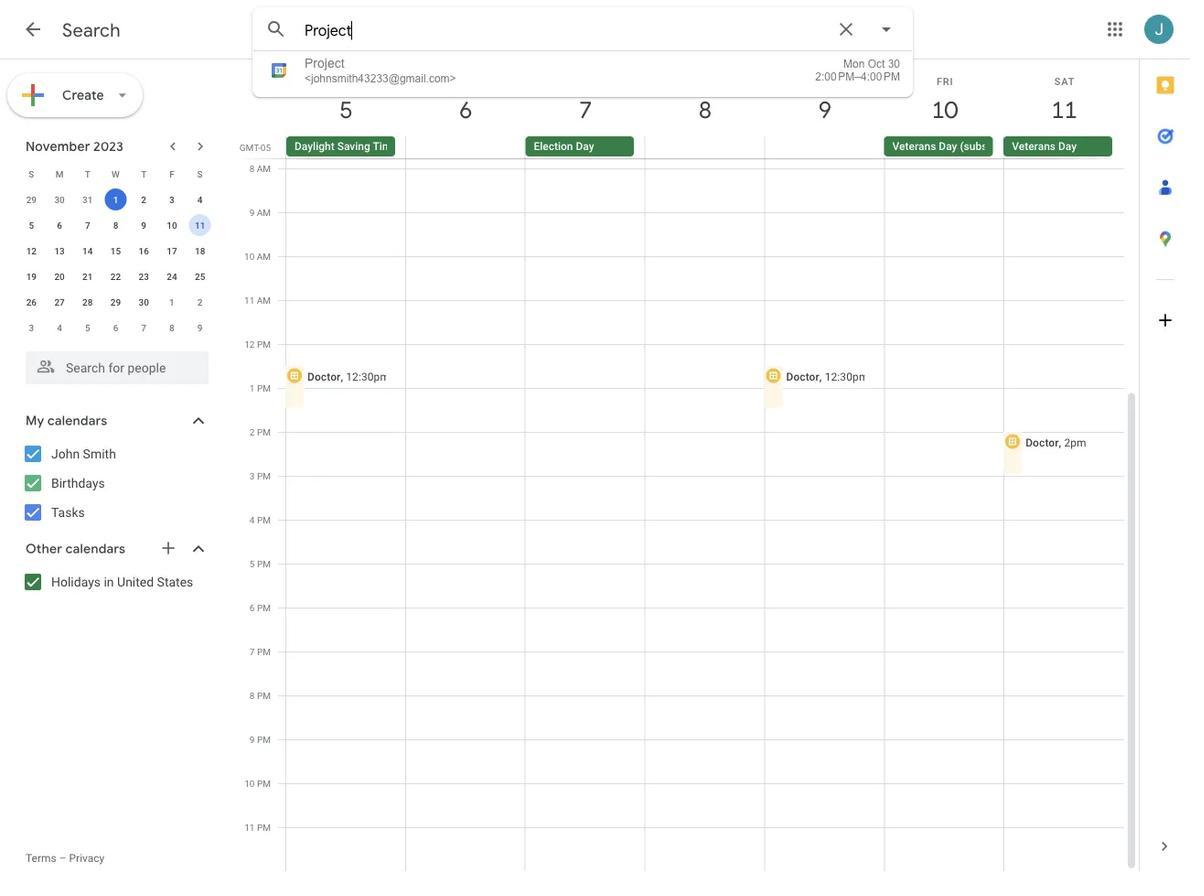 Task type: describe. For each thing, give the bounding box(es) containing it.
john
[[51, 446, 80, 461]]

daylight
[[295, 140, 335, 153]]

2 horizontal spatial doctor
[[1026, 436, 1059, 449]]

search image
[[258, 11, 295, 48]]

9 up 16 element
[[141, 220, 146, 231]]

9 for 9 pm
[[250, 734, 255, 745]]

w
[[112, 168, 120, 179]]

31
[[82, 194, 93, 205]]

project
[[305, 56, 345, 70]]

row containing daylight saving time ends
[[278, 136, 1139, 158]]

25
[[195, 271, 205, 282]]

8 for 8 am
[[250, 163, 255, 174]]

my
[[26, 413, 44, 429]]

am for 8 am
[[257, 163, 271, 174]]

go back image
[[22, 18, 44, 40]]

fri 10
[[931, 75, 957, 125]]

6 for 6 pm
[[250, 602, 255, 613]]

2pm
[[1065, 436, 1087, 449]]

row containing 19
[[17, 264, 214, 289]]

pm for 8 pm
[[257, 690, 271, 701]]

9 for 9 link
[[818, 95, 831, 125]]

1 t from the left
[[85, 168, 90, 179]]

create button
[[7, 73, 143, 117]]

election day
[[534, 140, 594, 153]]

1 s from the left
[[29, 168, 34, 179]]

row containing s
[[17, 161, 214, 187]]

Search for people text field
[[37, 351, 198, 384]]

12 element
[[20, 240, 42, 262]]

december 2 element
[[189, 291, 211, 313]]

3 cell from the left
[[765, 136, 885, 158]]

privacy link
[[69, 852, 105, 865]]

–
[[59, 852, 66, 865]]

10 link
[[924, 89, 966, 131]]

pm for 11 pm
[[257, 822, 271, 833]]

1 horizontal spatial ,
[[820, 370, 822, 383]]

holidays in united states
[[51, 574, 193, 589]]

december 4 element
[[49, 317, 71, 339]]

pm for 9 pm
[[257, 734, 271, 745]]

30 element
[[133, 291, 155, 313]]

Search text field
[[305, 21, 825, 40]]

28 element
[[77, 291, 99, 313]]

30 for 30 element
[[139, 297, 149, 307]]

1 cell from the left
[[406, 136, 526, 158]]

1 for 1, today element
[[113, 194, 118, 205]]

1, today element
[[105, 189, 127, 210]]

27 element
[[49, 291, 71, 313]]

m
[[56, 168, 64, 179]]

ends
[[400, 140, 424, 153]]

november 2023
[[26, 138, 124, 155]]

october 30 element
[[49, 189, 71, 210]]

veterans day (substitute) button
[[885, 136, 1017, 156]]

14 element
[[77, 240, 99, 262]]

8 am
[[250, 163, 271, 174]]

gmt-05
[[240, 142, 271, 153]]

10 element
[[161, 214, 183, 236]]

12 pm
[[245, 339, 271, 350]]

day for veterans
[[939, 140, 958, 153]]

birthdays
[[51, 475, 105, 491]]

pm for 1 pm
[[257, 383, 271, 394]]

my calendars button
[[4, 406, 227, 436]]

2 12:30pm from the left
[[825, 370, 869, 383]]

other calendars
[[26, 541, 125, 557]]

15 element
[[105, 240, 127, 262]]

7 link
[[565, 89, 607, 131]]

26 element
[[20, 291, 42, 313]]

states
[[157, 574, 193, 589]]

22 element
[[105, 265, 127, 287]]

9 for december 9 element
[[197, 322, 203, 333]]

clear search image
[[828, 11, 865, 48]]

10 for 10 pm
[[245, 778, 255, 789]]

add other calendars image
[[159, 539, 178, 557]]

18
[[195, 245, 205, 256]]

1 veterans from the left
[[893, 140, 937, 153]]

veterans day (substitute) veterans day
[[893, 140, 1077, 153]]

united
[[117, 574, 154, 589]]

row containing 5
[[17, 212, 214, 238]]

22
[[111, 271, 121, 282]]

<johnsmith43233@gmail.com>
[[305, 72, 456, 85]]

none search field containing project
[[253, 7, 913, 97]]

6 pm
[[250, 602, 271, 613]]

pm for 7 pm
[[257, 646, 271, 657]]

6 link
[[445, 89, 487, 131]]

veterans day button
[[1004, 136, 1113, 156]]

8 pm
[[250, 690, 271, 701]]

create
[[62, 87, 104, 103]]

7 for 7 pm
[[250, 646, 255, 657]]

0 horizontal spatial ,
[[341, 370, 343, 383]]

23 element
[[133, 265, 155, 287]]

5 pm
[[250, 558, 271, 569]]

election
[[534, 140, 573, 153]]

1 horizontal spatial 3
[[169, 194, 175, 205]]

saving
[[337, 140, 370, 153]]

3 day from the left
[[1059, 140, 1077, 153]]

10 for 10 element
[[167, 220, 177, 231]]

december 7 element
[[133, 317, 155, 339]]

13
[[54, 245, 65, 256]]

12 for 12 pm
[[245, 339, 255, 350]]

24 element
[[161, 265, 183, 287]]

pm for 10 pm
[[257, 778, 271, 789]]

day for election
[[576, 140, 594, 153]]

26
[[26, 297, 37, 307]]

sat
[[1055, 75, 1075, 87]]

5 down october 29 element
[[29, 220, 34, 231]]

21
[[82, 271, 93, 282]]

20 element
[[49, 265, 71, 287]]

time
[[373, 140, 398, 153]]

27
[[54, 297, 65, 307]]

29 for 29 element
[[111, 297, 121, 307]]

11 element
[[189, 214, 211, 236]]

9 pm
[[250, 734, 271, 745]]

2 horizontal spatial ,
[[1059, 436, 1062, 449]]

11 pm
[[245, 822, 271, 833]]

smith
[[83, 446, 116, 461]]

holidays
[[51, 574, 101, 589]]

sat 11
[[1051, 75, 1077, 125]]

tasks
[[51, 505, 85, 520]]

fri
[[937, 75, 954, 87]]

in
[[104, 574, 114, 589]]

19 element
[[20, 265, 42, 287]]

28
[[82, 297, 93, 307]]

18 element
[[189, 240, 211, 262]]

11 link
[[1044, 89, 1086, 131]]

24
[[167, 271, 177, 282]]

daylight saving time ends
[[295, 140, 424, 153]]

2 for 2 pm
[[250, 426, 255, 437]]

row containing 26
[[17, 289, 214, 315]]

1 doctor , 12:30pm from the left
[[307, 370, 390, 383]]

5 for 5 pm
[[250, 558, 255, 569]]

pm for 6 pm
[[257, 602, 271, 613]]

4 for 4 pm
[[250, 514, 255, 525]]

1 horizontal spatial doctor
[[786, 370, 820, 383]]

terms
[[26, 852, 56, 865]]

my calendars
[[26, 413, 107, 429]]

terms – privacy
[[26, 852, 105, 865]]

10 for 10 am
[[244, 251, 255, 262]]

daylight saving time ends button
[[286, 136, 424, 156]]

(substitute)
[[960, 140, 1017, 153]]

8 for december 8 element
[[169, 322, 175, 333]]



Task type: vqa. For each thing, say whether or not it's contained in the screenshot.
May 8 element
no



Task type: locate. For each thing, give the bounding box(es) containing it.
9 am
[[250, 207, 271, 218]]

4 am from the top
[[257, 295, 271, 306]]

doctor , 2pm
[[1026, 436, 1087, 449]]

10 am
[[244, 251, 271, 262]]

1 horizontal spatial 4
[[197, 194, 203, 205]]

s up october 29 element
[[29, 168, 34, 179]]

calendars inside dropdown button
[[47, 413, 107, 429]]

row up 22 element
[[17, 238, 214, 264]]

12 down 11 am
[[245, 339, 255, 350]]

calendars
[[47, 413, 107, 429], [66, 541, 125, 557]]

mon oct 30
2:00 pm–4:00 pm element
[[765, 58, 900, 83]]

am for 9 am
[[257, 207, 271, 218]]

row up 29 element
[[17, 264, 214, 289]]

2 horizontal spatial 30
[[888, 58, 900, 70]]

3 down 26 element
[[29, 322, 34, 333]]

december 6 element
[[105, 317, 127, 339]]

3 for 3 pm
[[250, 470, 255, 481]]

pm up 5 pm
[[257, 514, 271, 525]]

1 day from the left
[[576, 140, 594, 153]]

0 vertical spatial 3
[[169, 194, 175, 205]]

1 pm from the top
[[257, 339, 271, 350]]

1 12:30pm from the left
[[346, 370, 390, 383]]

9
[[818, 95, 831, 125], [250, 207, 255, 218], [141, 220, 146, 231], [197, 322, 203, 333], [250, 734, 255, 745]]

december 5 element
[[77, 317, 99, 339]]

5 down the 4 pm
[[250, 558, 255, 569]]

tab list
[[1140, 59, 1191, 821]]

other calendars button
[[4, 534, 227, 564]]

0 vertical spatial 4
[[197, 194, 203, 205]]

terms link
[[26, 852, 56, 865]]

5
[[339, 95, 352, 125], [29, 220, 34, 231], [85, 322, 90, 333], [250, 558, 255, 569]]

30 down 23
[[139, 297, 149, 307]]

12 inside 12 element
[[26, 245, 37, 256]]

grid containing 5
[[234, 59, 1139, 872]]

cell down 8 link at the top of the page
[[645, 136, 765, 158]]

am
[[257, 163, 271, 174], [257, 207, 271, 218], [257, 251, 271, 262], [257, 295, 271, 306]]

1 horizontal spatial 12:30pm
[[825, 370, 869, 383]]

23
[[139, 271, 149, 282]]

9 up the 10 am
[[250, 207, 255, 218]]

2 vertical spatial 3
[[250, 470, 255, 481]]

gmt-
[[240, 142, 261, 153]]

8 link
[[685, 89, 727, 131]]

29 for october 29 element
[[26, 194, 37, 205]]

1 horizontal spatial 2
[[197, 297, 203, 307]]

1 horizontal spatial s
[[197, 168, 203, 179]]

2 horizontal spatial 1
[[250, 383, 255, 394]]

None search field
[[253, 7, 913, 97]]

1 down 12 pm
[[250, 383, 255, 394]]

1 am from the top
[[257, 163, 271, 174]]

1 vertical spatial 4
[[57, 322, 62, 333]]

8 for 8 link at the top of the page
[[698, 95, 711, 125]]

pm down 1 pm
[[257, 426, 271, 437]]

2 doctor , 12:30pm from the left
[[786, 370, 869, 383]]

10 up 11 am
[[244, 251, 255, 262]]

30 right oct
[[888, 58, 900, 70]]

None search field
[[0, 344, 227, 384]]

s
[[29, 168, 34, 179], [197, 168, 203, 179]]

am down the 05
[[257, 163, 271, 174]]

0 vertical spatial 30
[[888, 58, 900, 70]]

7 pm
[[250, 646, 271, 657]]

9 pm from the top
[[257, 690, 271, 701]]

1 vertical spatial calendars
[[66, 541, 125, 557]]

f
[[169, 168, 174, 179]]

11 for 11 pm
[[245, 822, 255, 833]]

0 vertical spatial 29
[[26, 194, 37, 205]]

december 9 element
[[189, 317, 211, 339]]

2 pm from the top
[[257, 383, 271, 394]]

2023
[[93, 138, 124, 155]]

day
[[576, 140, 594, 153], [939, 140, 958, 153], [1059, 140, 1077, 153]]

11 for 11 element
[[195, 220, 205, 231]]

1 horizontal spatial veterans
[[1012, 140, 1056, 153]]

pm down 10 pm
[[257, 822, 271, 833]]

9 down the december 2 element
[[197, 322, 203, 333]]

row down 1, today element
[[17, 212, 214, 238]]

9 down "mon oct 30
2:00 pm–4:00 pm" "element" at the top right of page
[[818, 95, 831, 125]]

pm down 8 pm at the left bottom of page
[[257, 734, 271, 745]]

12 for 12
[[26, 245, 37, 256]]

4 inside grid
[[250, 514, 255, 525]]

am up 12 pm
[[257, 295, 271, 306]]

13 element
[[49, 240, 71, 262]]

4 pm
[[250, 514, 271, 525]]

29 down 22
[[111, 297, 121, 307]]

november 2023 grid
[[17, 161, 214, 340]]

pm up 2 pm
[[257, 383, 271, 394]]

,
[[341, 370, 343, 383], [820, 370, 822, 383], [1059, 436, 1062, 449]]

5 inside "december 5" element
[[85, 322, 90, 333]]

12
[[26, 245, 37, 256], [245, 339, 255, 350]]

5 up saving
[[339, 95, 352, 125]]

6 for 6 link
[[458, 95, 471, 125]]

december 8 element
[[161, 317, 183, 339]]

16 element
[[133, 240, 155, 262]]

2 t from the left
[[141, 168, 147, 179]]

0 horizontal spatial 4
[[57, 322, 62, 333]]

row up december 6 element
[[17, 289, 214, 315]]

0 horizontal spatial 2
[[141, 194, 146, 205]]

december 3 element
[[20, 317, 42, 339]]

9 for 9 am
[[250, 207, 255, 218]]

pm down the 4 pm
[[257, 558, 271, 569]]

s right f
[[197, 168, 203, 179]]

am down 9 am
[[257, 251, 271, 262]]

privacy
[[69, 852, 105, 865]]

3 up the 4 pm
[[250, 470, 255, 481]]

2 for the december 2 element
[[197, 297, 203, 307]]

election day button
[[526, 136, 634, 156]]

2 right 1 cell
[[141, 194, 146, 205]]

1 vertical spatial 2
[[197, 297, 203, 307]]

cell down 9 link
[[765, 136, 885, 158]]

cell down 6 link
[[406, 136, 526, 158]]

pm for 2 pm
[[257, 426, 271, 437]]

29
[[26, 194, 37, 205], [111, 297, 121, 307]]

2 s from the left
[[197, 168, 203, 179]]

1 cell
[[102, 187, 130, 212]]

11 down the 10 am
[[244, 295, 255, 306]]

10 pm from the top
[[257, 734, 271, 745]]

0 horizontal spatial 12:30pm
[[346, 370, 390, 383]]

doctor
[[307, 370, 341, 383], [786, 370, 820, 383], [1026, 436, 1059, 449]]

1 up december 8 element
[[169, 297, 175, 307]]

8
[[698, 95, 711, 125], [250, 163, 255, 174], [113, 220, 118, 231], [169, 322, 175, 333], [250, 690, 255, 701]]

30 inside 30 element
[[139, 297, 149, 307]]

2 am from the top
[[257, 207, 271, 218]]

pm down 5 pm
[[257, 602, 271, 613]]

2 vertical spatial 1
[[250, 383, 255, 394]]

10 pm
[[245, 778, 271, 789]]

10 up the 11 pm
[[245, 778, 255, 789]]

3 pm from the top
[[257, 426, 271, 437]]

john smith
[[51, 446, 116, 461]]

<johnsmith43233@gmail.com> element
[[305, 72, 456, 85]]

0 horizontal spatial 3
[[29, 322, 34, 333]]

pm for 12 pm
[[257, 339, 271, 350]]

day down '11' "link"
[[1059, 140, 1077, 153]]

calendars inside dropdown button
[[66, 541, 125, 557]]

day right election
[[576, 140, 594, 153]]

6
[[458, 95, 471, 125], [57, 220, 62, 231], [113, 322, 118, 333], [250, 602, 255, 613]]

am for 10 am
[[257, 251, 271, 262]]

oct
[[868, 58, 885, 70]]

2 horizontal spatial 3
[[250, 470, 255, 481]]

29 left october 30 element
[[26, 194, 37, 205]]

21 element
[[77, 265, 99, 287]]

1 for 1 pm
[[250, 383, 255, 394]]

7 up 'election day' button
[[578, 95, 591, 125]]

17
[[167, 245, 177, 256]]

1 for december 1 element
[[169, 297, 175, 307]]

1 down w
[[113, 194, 118, 205]]

11 down 10 pm
[[245, 822, 255, 833]]

8 pm from the top
[[257, 646, 271, 657]]

17 element
[[161, 240, 183, 262]]

other
[[26, 541, 62, 557]]

t left f
[[141, 168, 147, 179]]

1
[[113, 194, 118, 205], [169, 297, 175, 307], [250, 383, 255, 394]]

search options image
[[868, 11, 905, 48]]

mon oct 30 2:00 pm–4:00 pm
[[816, 58, 900, 83]]

search
[[62, 18, 121, 42]]

0 horizontal spatial doctor
[[307, 370, 341, 383]]

19
[[26, 271, 37, 282]]

5 pm from the top
[[257, 514, 271, 525]]

0 horizontal spatial 12
[[26, 245, 37, 256]]

25 element
[[189, 265, 211, 287]]

2 vertical spatial 30
[[139, 297, 149, 307]]

2 pm
[[250, 426, 271, 437]]

pm up the 4 pm
[[257, 470, 271, 481]]

30 inside october 30 element
[[54, 194, 65, 205]]

0 horizontal spatial 30
[[54, 194, 65, 205]]

6 inside december 6 element
[[113, 322, 118, 333]]

15
[[111, 245, 121, 256]]

3 inside 'element'
[[29, 322, 34, 333]]

2
[[141, 194, 146, 205], [197, 297, 203, 307], [250, 426, 255, 437]]

1 vertical spatial 30
[[54, 194, 65, 205]]

2 down 25 element
[[197, 297, 203, 307]]

4 pm from the top
[[257, 470, 271, 481]]

4 down 3 pm
[[250, 514, 255, 525]]

0 horizontal spatial s
[[29, 168, 34, 179]]

october 29 element
[[20, 189, 42, 210]]

14
[[82, 245, 93, 256]]

am down 8 am
[[257, 207, 271, 218]]

0 vertical spatial calendars
[[47, 413, 107, 429]]

1 vertical spatial 29
[[111, 297, 121, 307]]

search heading
[[62, 18, 121, 42]]

11 cell
[[186, 212, 214, 238]]

9 up 10 pm
[[250, 734, 255, 745]]

0 horizontal spatial 1
[[113, 194, 118, 205]]

row group
[[17, 187, 214, 340]]

row group containing 29
[[17, 187, 214, 340]]

pm for 4 pm
[[257, 514, 271, 525]]

october 31 element
[[77, 189, 99, 210]]

mon
[[844, 58, 865, 70]]

3 am from the top
[[257, 251, 271, 262]]

calendars for my calendars
[[47, 413, 107, 429]]

1 horizontal spatial day
[[939, 140, 958, 153]]

10 inside row
[[167, 220, 177, 231]]

pm up 9 pm
[[257, 690, 271, 701]]

3
[[169, 194, 175, 205], [29, 322, 34, 333], [250, 470, 255, 481]]

row containing 3
[[17, 315, 214, 340]]

1 horizontal spatial doctor , 12:30pm
[[786, 370, 869, 383]]

row up 1, today element
[[17, 161, 214, 187]]

7
[[578, 95, 591, 125], [85, 220, 90, 231], [141, 322, 146, 333], [250, 646, 255, 657]]

30 for october 30 element
[[54, 194, 65, 205]]

5 down the 28 element
[[85, 322, 90, 333]]

11 for 11 am
[[244, 295, 255, 306]]

row containing 12
[[17, 238, 214, 264]]

pm up 1 pm
[[257, 339, 271, 350]]

2 horizontal spatial 2
[[250, 426, 255, 437]]

2 vertical spatial 2
[[250, 426, 255, 437]]

doctor , 12:30pm
[[307, 370, 390, 383], [786, 370, 869, 383]]

20
[[54, 271, 65, 282]]

29 element
[[105, 291, 127, 313]]

6 inside 6 link
[[458, 95, 471, 125]]

veterans down '11' "link"
[[1012, 140, 1056, 153]]

row containing 29
[[17, 187, 214, 212]]

2 day from the left
[[939, 140, 958, 153]]

4
[[197, 194, 203, 205], [57, 322, 62, 333], [250, 514, 255, 525]]

calendars for other calendars
[[66, 541, 125, 557]]

1 horizontal spatial t
[[141, 168, 147, 179]]

day inside button
[[576, 140, 594, 153]]

9 link
[[804, 89, 846, 131]]

30 inside mon oct 30 2:00 pm–4:00 pm
[[888, 58, 900, 70]]

pm
[[257, 339, 271, 350], [257, 383, 271, 394], [257, 426, 271, 437], [257, 470, 271, 481], [257, 514, 271, 525], [257, 558, 271, 569], [257, 602, 271, 613], [257, 646, 271, 657], [257, 690, 271, 701], [257, 734, 271, 745], [257, 778, 271, 789], [257, 822, 271, 833]]

12 inside grid
[[245, 339, 255, 350]]

2 horizontal spatial day
[[1059, 140, 1077, 153]]

8 for 8 pm
[[250, 690, 255, 701]]

row
[[278, 136, 1139, 158], [17, 161, 214, 187], [17, 187, 214, 212], [17, 212, 214, 238], [17, 238, 214, 264], [17, 264, 214, 289], [17, 289, 214, 315], [17, 315, 214, 340]]

3 for december 3 'element'
[[29, 322, 34, 333]]

12 pm from the top
[[257, 822, 271, 833]]

row down 29 element
[[17, 315, 214, 340]]

calendars up the john smith
[[47, 413, 107, 429]]

11 am
[[244, 295, 271, 306]]

2:00 pm–4:00 pm
[[816, 70, 900, 83]]

1 vertical spatial 1
[[169, 297, 175, 307]]

day down 10 link
[[939, 140, 958, 153]]

11 down "sat"
[[1051, 95, 1077, 125]]

0 horizontal spatial doctor , 12:30pm
[[307, 370, 390, 383]]

calendars up "in"
[[66, 541, 125, 557]]

05
[[261, 142, 271, 153]]

5 inside '5' link
[[339, 95, 352, 125]]

november
[[26, 138, 90, 155]]

7 for 7 link
[[578, 95, 591, 125]]

3 inside grid
[[250, 470, 255, 481]]

0 horizontal spatial 29
[[26, 194, 37, 205]]

0 horizontal spatial day
[[576, 140, 594, 153]]

0 vertical spatial 2
[[141, 194, 146, 205]]

11 inside cell
[[195, 220, 205, 231]]

5 link
[[325, 89, 367, 131]]

0 vertical spatial 1
[[113, 194, 118, 205]]

1 horizontal spatial 1
[[169, 297, 175, 307]]

veterans down 10 link
[[893, 140, 937, 153]]

1 vertical spatial 12
[[245, 339, 255, 350]]

0 horizontal spatial t
[[85, 168, 90, 179]]

pm for 3 pm
[[257, 470, 271, 481]]

4 up 11 element
[[197, 194, 203, 205]]

1 inside cell
[[113, 194, 118, 205]]

pm down 9 pm
[[257, 778, 271, 789]]

cell
[[406, 136, 526, 158], [645, 136, 765, 158], [765, 136, 885, 158]]

1 horizontal spatial 12
[[245, 339, 255, 350]]

2 down 1 pm
[[250, 426, 255, 437]]

0 vertical spatial 12
[[26, 245, 37, 256]]

t
[[85, 168, 90, 179], [141, 168, 147, 179]]

4 down the 27 element
[[57, 322, 62, 333]]

my calendars list
[[4, 439, 227, 527]]

0 horizontal spatial veterans
[[893, 140, 937, 153]]

1 pm
[[250, 383, 271, 394]]

1 horizontal spatial 29
[[111, 297, 121, 307]]

1 vertical spatial 3
[[29, 322, 34, 333]]

5 for '5' link
[[339, 95, 352, 125]]

10 up 17
[[167, 220, 177, 231]]

6 pm from the top
[[257, 558, 271, 569]]

1 horizontal spatial 30
[[139, 297, 149, 307]]

30
[[888, 58, 900, 70], [54, 194, 65, 205], [139, 297, 149, 307]]

12 up the 19
[[26, 245, 37, 256]]

4 for december 4 element on the left
[[57, 322, 62, 333]]

7 up the 14 element
[[85, 220, 90, 231]]

2 cell from the left
[[645, 136, 765, 158]]

pm up 8 pm at the left bottom of page
[[257, 646, 271, 657]]

11 up "18" on the left top of the page
[[195, 220, 205, 231]]

11 pm from the top
[[257, 778, 271, 789]]

6 for december 6 element
[[113, 322, 118, 333]]

grid
[[234, 59, 1139, 872]]

7 down 30 element
[[141, 322, 146, 333]]

10 down fri in the top right of the page
[[931, 95, 957, 125]]

30 down m
[[54, 194, 65, 205]]

veterans
[[893, 140, 937, 153], [1012, 140, 1056, 153]]

row down 8 link at the top of the page
[[278, 136, 1139, 158]]

t up the "october 31" element
[[85, 168, 90, 179]]

7 pm from the top
[[257, 602, 271, 613]]

december 1 element
[[161, 291, 183, 313]]

2 vertical spatial 4
[[250, 514, 255, 525]]

7 up 8 pm at the left bottom of page
[[250, 646, 255, 657]]

10
[[931, 95, 957, 125], [167, 220, 177, 231], [244, 251, 255, 262], [245, 778, 255, 789]]

2 veterans from the left
[[1012, 140, 1056, 153]]

am for 11 am
[[257, 295, 271, 306]]

row down w
[[17, 187, 214, 212]]

7 for the december 7 element
[[141, 322, 146, 333]]

pm for 5 pm
[[257, 558, 271, 569]]

3 pm
[[250, 470, 271, 481]]

16
[[139, 245, 149, 256]]

3 up 10 element
[[169, 194, 175, 205]]

2 horizontal spatial 4
[[250, 514, 255, 525]]

5 for "december 5" element at the left
[[85, 322, 90, 333]]



